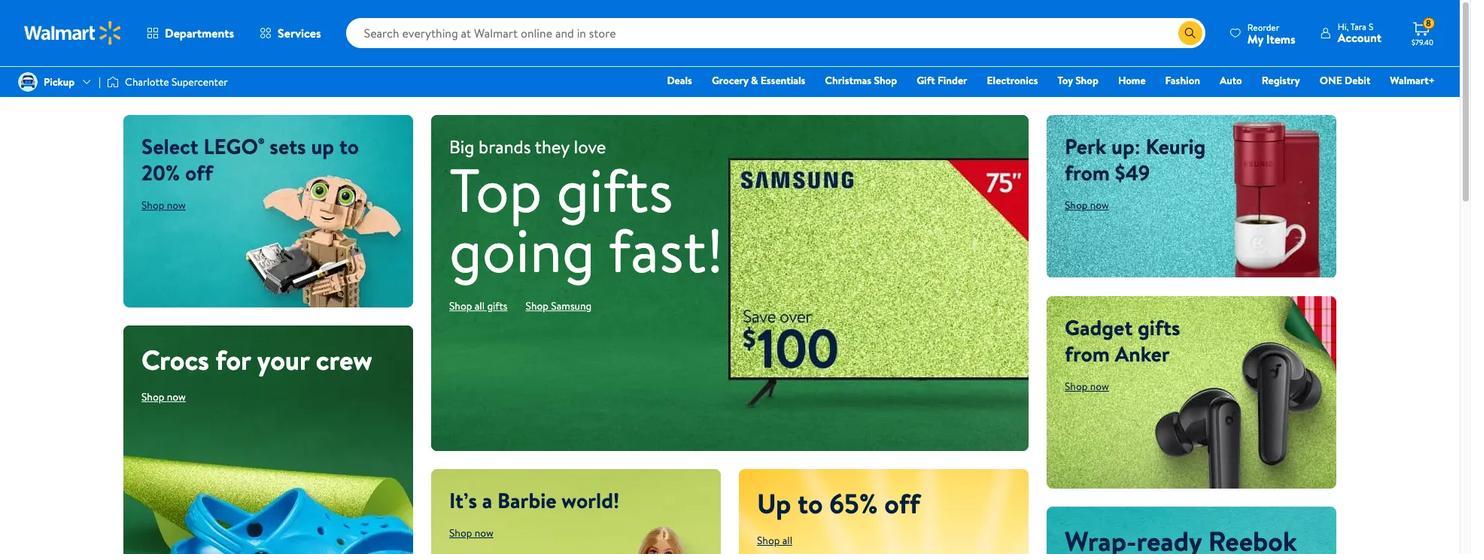 Task type: vqa. For each thing, say whether or not it's contained in the screenshot.
right all
yes



Task type: describe. For each thing, give the bounding box(es) containing it.
christmas
[[825, 73, 872, 88]]

samsung
[[551, 299, 592, 314]]

charlotte supercenter
[[125, 74, 228, 90]]

top gifts going fast! shop all gifts
[[449, 148, 724, 314]]

your
[[257, 342, 310, 379]]

from inside "gadget gifts from anker"
[[1065, 339, 1110, 369]]

shop samsung
[[526, 299, 592, 314]]

Walmart Site-Wide search field
[[346, 18, 1206, 48]]

gift finder
[[917, 73, 968, 88]]

walmart+
[[1391, 73, 1436, 88]]

sets
[[270, 132, 306, 161]]

shop now link for crocs for your crew
[[142, 390, 186, 405]]

8
[[1427, 17, 1432, 30]]

shop inside top gifts going fast! shop all gifts
[[449, 299, 472, 314]]

clear search field text image
[[1161, 27, 1173, 39]]

20%
[[142, 158, 180, 187]]

search icon image
[[1185, 27, 1197, 39]]

grocery & essentials link
[[705, 72, 813, 89]]

all inside top gifts going fast! shop all gifts
[[475, 299, 485, 314]]

services button
[[247, 15, 334, 51]]

shop samsung link
[[526, 299, 592, 314]]

|
[[99, 74, 101, 90]]

registry link
[[1255, 72, 1307, 89]]

0 horizontal spatial gifts
[[487, 299, 508, 314]]

perk up: keurig from $49
[[1065, 132, 1206, 187]]

pickup
[[44, 74, 75, 90]]

8 $79.40
[[1412, 17, 1434, 47]]

65%
[[830, 485, 878, 523]]

crocs
[[142, 342, 209, 379]]

grocery
[[712, 73, 749, 88]]

anker
[[1115, 339, 1170, 369]]

&
[[751, 73, 758, 88]]

auto
[[1220, 73, 1243, 88]]

supercenter
[[172, 74, 228, 90]]

shop all gifts link
[[449, 299, 508, 314]]

top
[[449, 148, 542, 232]]

going
[[449, 209, 595, 292]]

shop inside toy shop link
[[1076, 73, 1099, 88]]

reorder my items
[[1248, 21, 1296, 47]]

for
[[216, 342, 251, 379]]

$49
[[1115, 158, 1150, 187]]

gifts for from
[[1138, 313, 1181, 342]]

items
[[1267, 30, 1296, 47]]

fashion link
[[1159, 72, 1207, 89]]

shop now link for it's a barbie world!
[[449, 526, 494, 541]]

now for gadget gifts from anker
[[1091, 379, 1110, 394]]

keurig
[[1146, 132, 1206, 161]]

grocery & essentials
[[712, 73, 806, 88]]

now for crocs for your crew
[[167, 390, 186, 405]]

toy
[[1058, 73, 1073, 88]]

toy shop link
[[1051, 72, 1106, 89]]

perk
[[1065, 132, 1107, 161]]

lego®
[[204, 132, 265, 161]]

essentials
[[761, 73, 806, 88]]

1 vertical spatial to
[[798, 485, 823, 523]]

shop inside christmas shop link
[[874, 73, 897, 88]]

walmart image
[[24, 21, 122, 45]]

deals
[[667, 73, 692, 88]]

up:
[[1112, 132, 1141, 161]]

it's
[[449, 486, 477, 515]]



Task type: locate. For each thing, give the bounding box(es) containing it.
christmas shop link
[[819, 72, 904, 89]]

deals link
[[661, 72, 699, 89]]

shop now down the crocs
[[142, 390, 186, 405]]

fast!
[[609, 209, 724, 292]]

one
[[1320, 73, 1343, 88]]

shop all
[[757, 533, 793, 549]]

Search search field
[[346, 18, 1206, 48]]

shop now down "gadget gifts from anker"
[[1065, 379, 1110, 394]]

now down "gadget gifts from anker"
[[1091, 379, 1110, 394]]

one debit link
[[1313, 72, 1378, 89]]

shop now for it's a barbie world!
[[449, 526, 494, 541]]

0 horizontal spatial to
[[339, 132, 359, 161]]

gift
[[917, 73, 935, 88]]

hi, tara s account
[[1338, 20, 1382, 46]]

gadget gifts from anker
[[1065, 313, 1181, 369]]

1 from from the top
[[1065, 158, 1110, 187]]

now for it's a barbie world!
[[475, 526, 494, 541]]

now for perk up: keurig from $49
[[1091, 198, 1110, 213]]

 image
[[107, 75, 119, 90]]

shop now link for perk up: keurig from $49
[[1065, 198, 1110, 213]]

home link
[[1112, 72, 1153, 89]]

gift finder link
[[910, 72, 975, 89]]

shop all link
[[757, 533, 793, 549]]

barbie
[[498, 486, 557, 515]]

reorder
[[1248, 21, 1280, 33]]

charlotte
[[125, 74, 169, 90]]

from left $49
[[1065, 158, 1110, 187]]

registry
[[1262, 73, 1301, 88]]

shop now link
[[142, 198, 186, 213], [1065, 198, 1110, 213], [1065, 379, 1110, 394], [142, 390, 186, 405], [449, 526, 494, 541]]

off right 20%
[[185, 158, 213, 187]]

gadget
[[1065, 313, 1133, 342]]

shop now down perk in the right top of the page
[[1065, 198, 1110, 213]]

0 vertical spatial off
[[185, 158, 213, 187]]

electronics link
[[981, 72, 1045, 89]]

shop now link down 20%
[[142, 198, 186, 213]]

tara
[[1351, 20, 1367, 33]]

fashion
[[1166, 73, 1201, 88]]

1 vertical spatial off
[[885, 485, 921, 523]]

toy shop
[[1058, 73, 1099, 88]]

2 horizontal spatial gifts
[[1138, 313, 1181, 342]]

walmart+ link
[[1384, 72, 1442, 89]]

0 horizontal spatial all
[[475, 299, 485, 314]]

finder
[[938, 73, 968, 88]]

0 vertical spatial from
[[1065, 158, 1110, 187]]

auto link
[[1214, 72, 1249, 89]]

1 horizontal spatial to
[[798, 485, 823, 523]]

crocs for your crew
[[142, 342, 373, 379]]

hi,
[[1338, 20, 1349, 33]]

1 horizontal spatial all
[[783, 533, 793, 549]]

1 vertical spatial from
[[1065, 339, 1110, 369]]

crew
[[316, 342, 373, 379]]

shop now link down the crocs
[[142, 390, 186, 405]]

now
[[167, 198, 186, 213], [1091, 198, 1110, 213], [1091, 379, 1110, 394], [167, 390, 186, 405], [475, 526, 494, 541]]

shop now for perk up: keurig from $49
[[1065, 198, 1110, 213]]

now for select lego® sets up to 20% off
[[167, 198, 186, 213]]

shop now for gadget gifts from anker
[[1065, 379, 1110, 394]]

now down the crocs
[[167, 390, 186, 405]]

off
[[185, 158, 213, 187], [885, 485, 921, 523]]

s
[[1369, 20, 1374, 33]]

shop now for select lego® sets up to 20% off
[[142, 198, 186, 213]]

 image
[[18, 72, 38, 92]]

gifts for going
[[557, 148, 673, 232]]

0 horizontal spatial off
[[185, 158, 213, 187]]

one debit
[[1320, 73, 1371, 88]]

up
[[757, 485, 791, 523]]

shop now down 20%
[[142, 198, 186, 213]]

shop now link for select lego® sets up to 20% off
[[142, 198, 186, 213]]

gifts inside "gadget gifts from anker"
[[1138, 313, 1181, 342]]

departments
[[165, 25, 234, 41]]

now down "a"
[[475, 526, 494, 541]]

shop now
[[142, 198, 186, 213], [1065, 198, 1110, 213], [1065, 379, 1110, 394], [142, 390, 186, 405], [449, 526, 494, 541]]

off right '65%'
[[885, 485, 921, 523]]

it's a barbie world!
[[449, 486, 620, 515]]

all
[[475, 299, 485, 314], [783, 533, 793, 549]]

account
[[1338, 29, 1382, 46]]

$79.40
[[1412, 37, 1434, 47]]

a
[[482, 486, 493, 515]]

departments button
[[134, 15, 247, 51]]

to
[[339, 132, 359, 161], [798, 485, 823, 523]]

world!
[[562, 486, 620, 515]]

shop now link down "gadget gifts from anker"
[[1065, 379, 1110, 394]]

up to 65% off
[[757, 485, 921, 523]]

1 horizontal spatial off
[[885, 485, 921, 523]]

home
[[1119, 73, 1146, 88]]

2 from from the top
[[1065, 339, 1110, 369]]

shop
[[874, 73, 897, 88], [1076, 73, 1099, 88], [142, 198, 164, 213], [1065, 198, 1088, 213], [449, 299, 472, 314], [526, 299, 549, 314], [1065, 379, 1088, 394], [142, 390, 164, 405], [449, 526, 472, 541], [757, 533, 780, 549]]

to inside select lego® sets up to 20% off
[[339, 132, 359, 161]]

electronics
[[987, 73, 1038, 88]]

shop now link down perk in the right top of the page
[[1065, 198, 1110, 213]]

gifts
[[557, 148, 673, 232], [487, 299, 508, 314], [1138, 313, 1181, 342]]

now down perk up: keurig from $49
[[1091, 198, 1110, 213]]

shop now down it's on the left of page
[[449, 526, 494, 541]]

christmas shop
[[825, 73, 897, 88]]

shop now link down it's on the left of page
[[449, 526, 494, 541]]

select
[[142, 132, 199, 161]]

from
[[1065, 158, 1110, 187], [1065, 339, 1110, 369]]

0 vertical spatial to
[[339, 132, 359, 161]]

up
[[311, 132, 334, 161]]

0 vertical spatial all
[[475, 299, 485, 314]]

debit
[[1345, 73, 1371, 88]]

select lego® sets up to 20% off
[[142, 132, 359, 187]]

all down up
[[783, 533, 793, 549]]

from left anker
[[1065, 339, 1110, 369]]

shop now link for gadget gifts from anker
[[1065, 379, 1110, 394]]

from inside perk up: keurig from $49
[[1065, 158, 1110, 187]]

my
[[1248, 30, 1264, 47]]

1 horizontal spatial gifts
[[557, 148, 673, 232]]

now down 20%
[[167, 198, 186, 213]]

all down going
[[475, 299, 485, 314]]

off inside select lego® sets up to 20% off
[[185, 158, 213, 187]]

shop now for crocs for your crew
[[142, 390, 186, 405]]

1 vertical spatial all
[[783, 533, 793, 549]]

services
[[278, 25, 321, 41]]



